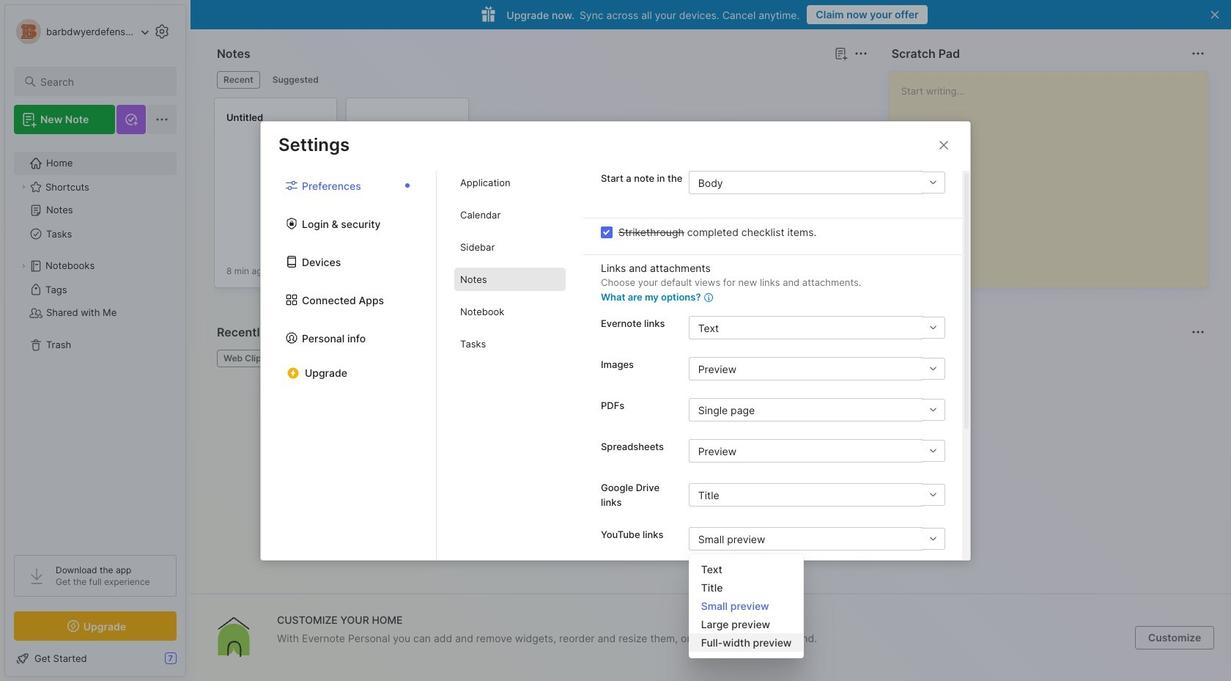 Task type: describe. For each thing, give the bounding box(es) containing it.
Choose default view option for Images field
[[689, 357, 946, 381]]

main element
[[0, 0, 191, 681]]

expand notebooks image
[[19, 262, 28, 271]]

none search field inside main "element"
[[40, 73, 163, 90]]

Choose default view option for PDFs field
[[689, 398, 946, 422]]

Choose default view option for Google Drive links field
[[689, 483, 946, 507]]

dropdown list menu
[[690, 560, 804, 652]]



Task type: vqa. For each thing, say whether or not it's contained in the screenshot.
tree in the Main element
yes



Task type: locate. For each thing, give the bounding box(es) containing it.
Select251 checkbox
[[601, 226, 613, 238]]

Start a new note in the body or title. field
[[689, 171, 946, 194]]

Choose default view option for Evernote links field
[[689, 316, 946, 339]]

None search field
[[40, 73, 163, 90]]

row group
[[214, 98, 478, 297]]

Start writing… text field
[[902, 72, 1208, 276]]

tree inside main "element"
[[5, 143, 185, 542]]

Search text field
[[40, 75, 163, 89]]

menu item
[[690, 633, 804, 652]]

tab
[[217, 71, 260, 89], [266, 71, 325, 89], [455, 171, 566, 194], [455, 203, 566, 227], [455, 235, 566, 259], [455, 268, 566, 291], [455, 300, 566, 323], [455, 332, 566, 356], [217, 350, 273, 367], [279, 350, 323, 367], [329, 350, 391, 367], [441, 350, 482, 367]]

tree
[[5, 143, 185, 542]]

Choose default view option for Spreadsheets field
[[689, 439, 946, 463]]

settings image
[[153, 23, 171, 40]]

close image
[[936, 136, 953, 154]]

tab list
[[217, 71, 866, 89], [261, 171, 437, 560], [437, 171, 584, 560], [217, 350, 1203, 367]]

Choose default view option for YouTube links field
[[689, 527, 946, 551]]



